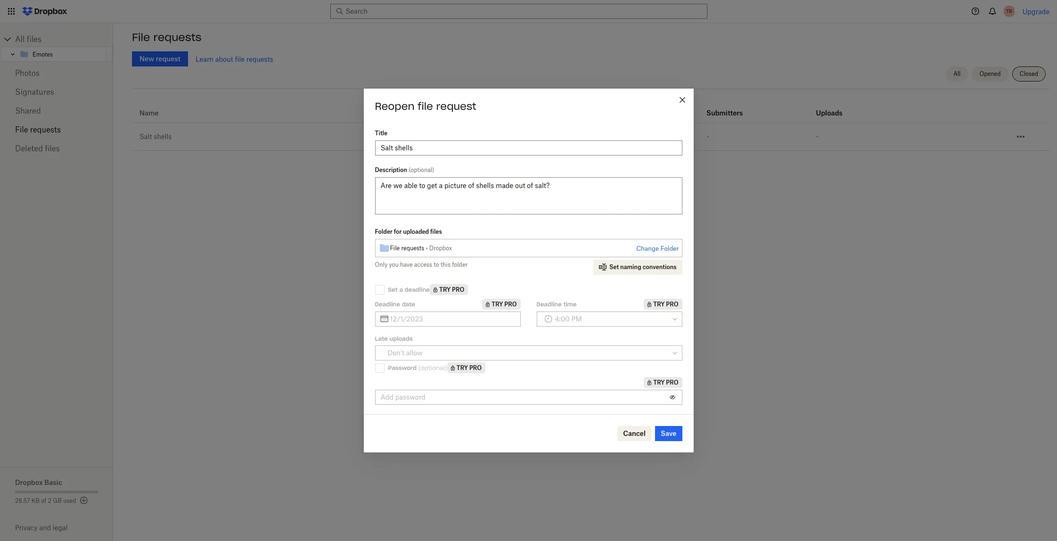 Task type: vqa. For each thing, say whether or not it's contained in the screenshot.
the bytes
no



Task type: locate. For each thing, give the bounding box(es) containing it.
only you have access to this folder
[[375, 261, 468, 268]]

1 cell from the left
[[919, 123, 962, 131]]

1 horizontal spatial (
[[419, 364, 421, 371]]

) right description
[[433, 166, 434, 174]]

of
[[41, 497, 46, 505]]

all up photos
[[15, 34, 25, 44]]

1 horizontal spatial folder
[[661, 245, 679, 252]]

0 horizontal spatial folder
[[375, 228, 393, 235]]

row containing salt shells
[[132, 123, 1050, 151]]

pro trial element
[[430, 284, 468, 295], [483, 299, 521, 310], [644, 299, 683, 310], [447, 363, 486, 373], [644, 377, 683, 388]]

1 horizontal spatial file
[[418, 100, 433, 113]]

file right about on the left top
[[235, 55, 245, 63]]

get more space image
[[78, 495, 89, 506]]

) right the password
[[445, 364, 447, 371]]

0 vertical spatial files
[[27, 34, 42, 44]]

all inside tree
[[15, 34, 25, 44]]

1 row from the top
[[132, 92, 1050, 123]]

0 horizontal spatial (
[[409, 166, 411, 174]]

deadline
[[405, 286, 430, 293]]

( for description
[[409, 166, 411, 174]]

requests
[[153, 31, 202, 44], [246, 55, 273, 63], [30, 125, 61, 134], [401, 244, 425, 252]]

all files
[[15, 34, 42, 44]]

files for all files
[[27, 34, 42, 44]]

cell
[[919, 123, 962, 131], [962, 123, 1006, 131]]

Title text field
[[381, 143, 677, 153]]

photos
[[15, 68, 40, 78]]

file requests
[[132, 31, 202, 44], [15, 125, 61, 134]]

file
[[132, 31, 150, 44], [15, 125, 28, 134], [390, 244, 400, 252]]

2 - from the left
[[707, 133, 710, 141]]

this
[[441, 261, 451, 268]]

change folder
[[637, 245, 679, 252]]

0 vertical spatial (
[[409, 166, 411, 174]]

dropbox right •
[[429, 244, 452, 252]]

0 vertical spatial file
[[132, 31, 150, 44]]

salt
[[140, 133, 152, 141]]

for
[[394, 228, 402, 235]]

set left a at left
[[388, 286, 398, 293]]

3 - from the left
[[817, 133, 819, 141]]

naming
[[621, 264, 642, 271]]

0 vertical spatial )
[[433, 166, 434, 174]]

1 vertical spatial )
[[445, 364, 447, 371]]

all for all
[[954, 70, 961, 77]]

0 vertical spatial optional
[[411, 166, 433, 174]]

0 horizontal spatial dropbox
[[15, 479, 43, 487]]

28.57 kb of 2 gb used
[[15, 497, 76, 505]]

files up emotes
[[27, 34, 42, 44]]

deadline
[[375, 301, 400, 308], [537, 301, 562, 308]]

set for set a deadline
[[388, 286, 398, 293]]

1 horizontal spatial dropbox
[[429, 244, 452, 252]]

0 horizontal spatial deadline
[[375, 301, 400, 308]]

row
[[132, 92, 1050, 123], [132, 123, 1050, 151]]

folder inside button
[[661, 245, 679, 252]]

0 vertical spatial set
[[610, 264, 619, 271]]

0 vertical spatial file requests
[[132, 31, 202, 44]]

optional for password ( optional )
[[421, 364, 445, 371]]

none text field inside reopen file request dialog
[[390, 314, 515, 324]]

1 horizontal spatial files
[[45, 144, 60, 153]]

set left naming
[[610, 264, 619, 271]]

2 vertical spatial files
[[431, 228, 442, 235]]

files inside reopen file request dialog
[[431, 228, 442, 235]]

upgrade
[[1023, 7, 1050, 15]]

salt shells
[[140, 133, 172, 141]]

you
[[389, 261, 399, 268]]

1 vertical spatial files
[[45, 144, 60, 153]]

shells
[[154, 133, 172, 141]]

1 vertical spatial all
[[954, 70, 961, 77]]

photos link
[[15, 64, 98, 83]]

deadline down a at left
[[375, 301, 400, 308]]

None text field
[[390, 314, 515, 324]]

dropbox up 28.57
[[15, 479, 43, 487]]

)
[[433, 166, 434, 174], [445, 364, 447, 371]]

shared link
[[15, 101, 98, 120]]

request
[[436, 100, 477, 113]]

all left opened
[[954, 70, 961, 77]]

2 deadline from the left
[[537, 301, 562, 308]]

0 horizontal spatial )
[[433, 166, 434, 174]]

password ( optional )
[[388, 364, 447, 371]]

2 vertical spatial file
[[390, 244, 400, 252]]

late
[[375, 335, 388, 342]]

1 vertical spatial file
[[418, 100, 433, 113]]

shared
[[15, 106, 41, 116]]

0 vertical spatial dropbox
[[429, 244, 452, 252]]

file requests up deleted files on the top of the page
[[15, 125, 61, 134]]

0 horizontal spatial files
[[27, 34, 42, 44]]

description ( optional )
[[375, 166, 434, 174]]

uploaded
[[403, 228, 429, 235]]

learn about file requests
[[196, 55, 273, 63]]

2 horizontal spatial -
[[817, 133, 819, 141]]

try
[[439, 286, 451, 293], [492, 301, 503, 308], [654, 301, 665, 308], [457, 365, 468, 372], [654, 379, 665, 386]]

all inside button
[[954, 70, 961, 77]]

1 vertical spatial set
[[388, 286, 398, 293]]

2 horizontal spatial file
[[390, 244, 400, 252]]

0 horizontal spatial file
[[235, 55, 245, 63]]

1 deadline from the left
[[375, 301, 400, 308]]

( right description
[[409, 166, 411, 174]]

optional right description
[[411, 166, 433, 174]]

reopen file request dialog
[[364, 89, 694, 453]]

requests left •
[[401, 244, 425, 252]]

dropbox
[[429, 244, 452, 252], [15, 479, 43, 487]]

conventions
[[643, 264, 677, 271]]

reopen
[[375, 100, 415, 113]]

signatures
[[15, 87, 54, 97]]

files right uploaded
[[431, 228, 442, 235]]

file requests link
[[15, 120, 98, 139]]

1 horizontal spatial set
[[610, 264, 619, 271]]

0 horizontal spatial file
[[15, 125, 28, 134]]

basic
[[44, 479, 62, 487]]

folder up conventions
[[661, 245, 679, 252]]

set inside button
[[610, 264, 619, 271]]

1 vertical spatial file
[[15, 125, 28, 134]]

folder for uploaded files
[[375, 228, 442, 235]]

2 horizontal spatial files
[[431, 228, 442, 235]]

1 vertical spatial folder
[[661, 245, 679, 252]]

requests right about on the left top
[[246, 55, 273, 63]]

0 horizontal spatial set
[[388, 286, 398, 293]]

emotes link
[[19, 49, 104, 60]]

all
[[15, 34, 25, 44], [954, 70, 961, 77]]

11/17/2023
[[378, 133, 413, 141]]

files down file requests link
[[45, 144, 60, 153]]

0 vertical spatial all
[[15, 34, 25, 44]]

file requests up learn
[[132, 31, 202, 44]]

1 vertical spatial optional
[[421, 364, 445, 371]]

file right reopen
[[418, 100, 433, 113]]

(
[[409, 166, 411, 174], [419, 364, 421, 371]]

deadline date
[[375, 301, 415, 308]]

signatures link
[[15, 83, 98, 101]]

file inside dialog
[[418, 100, 433, 113]]

1 horizontal spatial all
[[954, 70, 961, 77]]

2 cell from the left
[[962, 123, 1006, 131]]

deleted
[[15, 144, 43, 153]]

gb
[[53, 497, 62, 505]]

( for password
[[419, 364, 421, 371]]

set
[[610, 264, 619, 271], [388, 286, 398, 293]]

optional right the password
[[421, 364, 445, 371]]

file
[[235, 55, 245, 63], [418, 100, 433, 113]]

0 horizontal spatial all
[[15, 34, 25, 44]]

try pro
[[439, 286, 465, 293], [492, 301, 517, 308], [654, 301, 679, 308], [457, 365, 482, 372], [654, 379, 679, 386]]

1 vertical spatial file requests
[[15, 125, 61, 134]]

1 horizontal spatial deadline
[[537, 301, 562, 308]]

only
[[375, 261, 388, 268]]

optional
[[411, 166, 433, 174], [421, 364, 445, 371]]

column header
[[535, 92, 699, 123], [707, 96, 745, 119], [817, 96, 854, 119]]

files
[[27, 34, 42, 44], [45, 144, 60, 153], [431, 228, 442, 235]]

used
[[63, 497, 76, 505]]

file inside dialog
[[390, 244, 400, 252]]

table
[[132, 92, 1050, 151]]

have
[[400, 261, 413, 268]]

deadline left time
[[537, 301, 562, 308]]

2 row from the top
[[132, 123, 1050, 151]]

1 vertical spatial (
[[419, 364, 421, 371]]

folder left for
[[375, 228, 393, 235]]

0 horizontal spatial -
[[542, 133, 545, 141]]

all files tree
[[1, 32, 113, 62]]

1 horizontal spatial -
[[707, 133, 710, 141]]

files inside tree
[[27, 34, 42, 44]]

1 horizontal spatial )
[[445, 364, 447, 371]]

-
[[542, 133, 545, 141], [707, 133, 710, 141], [817, 133, 819, 141]]

deleted files
[[15, 144, 60, 153]]

0 horizontal spatial file requests
[[15, 125, 61, 134]]

pro
[[452, 286, 465, 293], [505, 301, 517, 308], [666, 301, 679, 308], [470, 365, 482, 372], [666, 379, 679, 386]]

table containing name
[[132, 92, 1050, 151]]

0 vertical spatial file
[[235, 55, 245, 63]]

( right the password
[[419, 364, 421, 371]]

cancel button
[[618, 426, 652, 441]]

folder
[[375, 228, 393, 235], [661, 245, 679, 252]]



Task type: describe. For each thing, give the bounding box(es) containing it.
legal
[[53, 524, 68, 532]]

title
[[375, 130, 388, 137]]

change folder button
[[637, 243, 679, 254]]

created button
[[378, 108, 404, 119]]

file requests • dropbox
[[390, 244, 452, 252]]

description
[[375, 166, 407, 174]]

) for description ( optional )
[[433, 166, 434, 174]]

save button
[[655, 426, 683, 441]]

access
[[414, 261, 432, 268]]

opened
[[980, 70, 1001, 77]]

2 horizontal spatial column header
[[817, 96, 854, 119]]

Add password password field
[[381, 392, 665, 403]]

row containing name
[[132, 92, 1050, 123]]

2
[[48, 497, 51, 505]]

to
[[434, 261, 439, 268]]

dropbox inside reopen file request dialog
[[429, 244, 452, 252]]

set for set naming conventions
[[610, 264, 619, 271]]

privacy and legal
[[15, 524, 68, 532]]

set naming conventions
[[610, 264, 677, 271]]

kb
[[31, 497, 40, 505]]

folder
[[452, 261, 468, 268]]

requests up deleted files on the top of the page
[[30, 125, 61, 134]]

1 horizontal spatial column header
[[707, 96, 745, 119]]

set a deadline
[[388, 286, 430, 293]]

requests up learn
[[153, 31, 202, 44]]

reopen file request
[[375, 100, 477, 113]]

dropbox logo - go to the homepage image
[[19, 4, 70, 19]]

0 horizontal spatial column header
[[535, 92, 699, 123]]

global header element
[[0, 0, 1058, 23]]

requests inside reopen file request dialog
[[401, 244, 425, 252]]

about
[[215, 55, 233, 63]]

closed
[[1020, 70, 1039, 77]]

all files link
[[15, 32, 113, 47]]

optional for description ( optional )
[[411, 166, 433, 174]]

learn
[[196, 55, 214, 63]]

privacy
[[15, 524, 37, 532]]

) for password ( optional )
[[445, 364, 447, 371]]

cancel
[[623, 430, 646, 438]]

privacy and legal link
[[15, 524, 113, 532]]

1 horizontal spatial file
[[132, 31, 150, 44]]

deadline time
[[537, 301, 577, 308]]

opened button
[[973, 66, 1009, 82]]

deadline for deadline date
[[375, 301, 400, 308]]

dropbox basic
[[15, 479, 62, 487]]

1 horizontal spatial file requests
[[132, 31, 202, 44]]

Add any extra details about the request text field
[[375, 177, 683, 215]]

closed button
[[1013, 66, 1046, 82]]

•
[[426, 244, 428, 252]]

save
[[661, 430, 677, 438]]

emotes
[[33, 51, 53, 58]]

password
[[388, 364, 417, 371]]

date
[[402, 301, 415, 308]]

name
[[140, 109, 159, 117]]

28.57
[[15, 497, 30, 505]]

1 vertical spatial dropbox
[[15, 479, 43, 487]]

uploads
[[390, 335, 413, 342]]

upgrade link
[[1023, 7, 1050, 15]]

all button
[[946, 66, 969, 82]]

late uploads
[[375, 335, 413, 342]]

created
[[378, 109, 404, 117]]

change
[[637, 245, 659, 252]]

deleted files link
[[15, 139, 98, 158]]

all for all files
[[15, 34, 25, 44]]

learn about file requests link
[[196, 55, 273, 63]]

a
[[400, 286, 403, 293]]

deadline for deadline time
[[537, 301, 562, 308]]

1 - from the left
[[542, 133, 545, 141]]

files for deleted files
[[45, 144, 60, 153]]

set naming conventions button
[[594, 260, 683, 275]]

time
[[564, 301, 577, 308]]

and
[[39, 524, 51, 532]]

0 vertical spatial folder
[[375, 228, 393, 235]]



